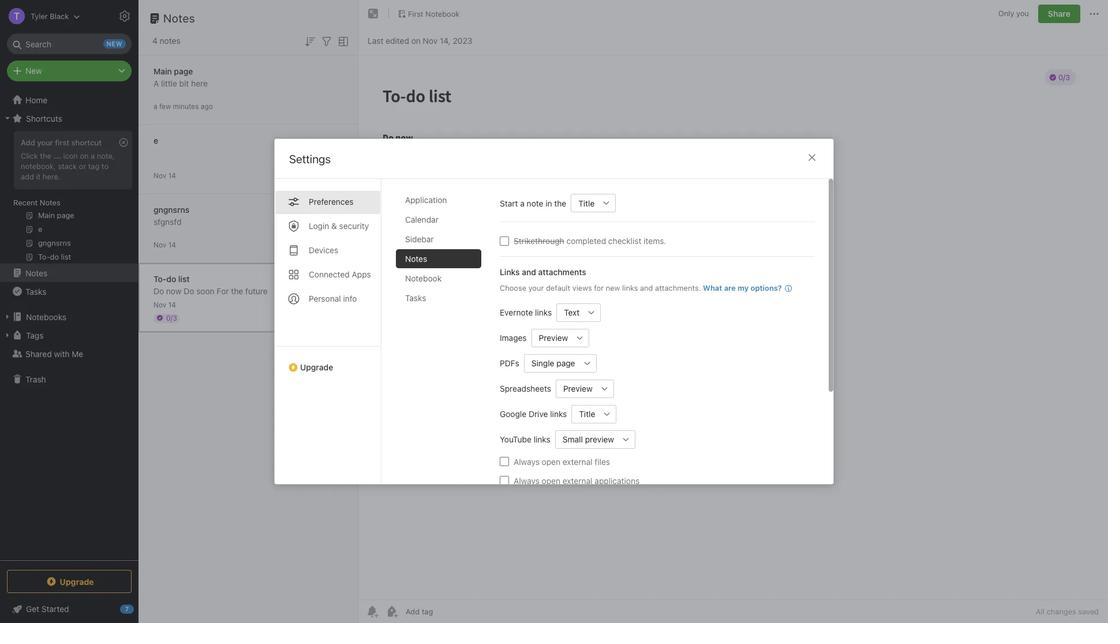 Task type: locate. For each thing, give the bounding box(es) containing it.
notes link
[[0, 264, 138, 282]]

choose
[[500, 283, 526, 293]]

note list element
[[139, 0, 358, 623]]

strikethrough
[[514, 236, 564, 246]]

2023
[[453, 35, 472, 45]]

on right the edited
[[411, 35, 421, 45]]

1 vertical spatial on
[[80, 151, 89, 160]]

notebook right 'first'
[[425, 9, 460, 18]]

0 vertical spatial 14
[[168, 171, 176, 180]]

completed
[[566, 236, 606, 246]]

0 vertical spatial nov 14
[[154, 171, 176, 180]]

do down to-
[[154, 286, 164, 296]]

2 horizontal spatial the
[[554, 198, 566, 208]]

1 vertical spatial your
[[528, 283, 544, 293]]

1 horizontal spatial tab list
[[396, 190, 491, 484]]

a little bit here
[[154, 78, 208, 88]]

it
[[36, 172, 41, 181]]

preview button for images
[[531, 329, 571, 347]]

small preview
[[563, 435, 614, 444]]

1 vertical spatial open
[[542, 476, 560, 486]]

notes up notes
[[163, 12, 195, 25]]

nov 14 for gngnsrns
[[154, 240, 176, 249]]

home link
[[0, 91, 139, 109]]

1 horizontal spatial page
[[557, 358, 575, 368]]

shortcuts
[[26, 113, 62, 123]]

0 vertical spatial a
[[154, 102, 157, 111]]

1 14 from the top
[[168, 171, 176, 180]]

tasks up notebooks
[[25, 287, 46, 296]]

notebook tab
[[396, 269, 481, 288]]

preview inside field
[[539, 333, 568, 343]]

upgrade
[[300, 362, 333, 372], [60, 577, 94, 587]]

0 horizontal spatial tab list
[[275, 179, 381, 484]]

group containing add your first shortcut
[[0, 128, 138, 268]]

a inside note list element
[[154, 102, 157, 111]]

title right in
[[578, 198, 595, 208]]

0 vertical spatial preview
[[539, 333, 568, 343]]

notebooks
[[26, 312, 66, 322]]

1 horizontal spatial and
[[640, 283, 653, 293]]

preview button down single page field at the bottom of page
[[556, 379, 595, 398]]

1 horizontal spatial tasks
[[405, 293, 426, 303]]

1 external from the top
[[563, 457, 592, 467]]

0 vertical spatial title button
[[571, 194, 598, 212]]

what
[[703, 283, 722, 293]]

14 down sfgnsfd
[[168, 240, 176, 249]]

0 horizontal spatial upgrade button
[[7, 570, 132, 593]]

what are my options?
[[703, 283, 782, 293]]

always right the always open external files checkbox
[[514, 457, 540, 467]]

checklist
[[608, 236, 641, 246]]

tasks tab
[[396, 289, 481, 308]]

&
[[331, 221, 337, 231]]

links right new
[[622, 283, 638, 293]]

title inside title field
[[578, 198, 595, 208]]

1 vertical spatial and
[[640, 283, 653, 293]]

Choose default view option for Google Drive links field
[[572, 405, 617, 423]]

1 vertical spatial always
[[514, 476, 540, 486]]

2 nov 14 from the top
[[154, 240, 176, 249]]

14 for gngnsrns
[[168, 240, 176, 249]]

a up tag
[[91, 151, 95, 160]]

saved
[[1078, 607, 1099, 616]]

your for default
[[528, 283, 544, 293]]

note,
[[97, 151, 115, 160]]

soon
[[196, 286, 215, 296]]

always right 'always open external applications' option
[[514, 476, 540, 486]]

2 do from the left
[[184, 286, 194, 296]]

0 horizontal spatial on
[[80, 151, 89, 160]]

expand note image
[[366, 7, 380, 21]]

nov 14 up "0/3"
[[154, 300, 176, 309]]

page inside button
[[557, 358, 575, 368]]

group
[[0, 128, 138, 268]]

notes tab
[[396, 249, 481, 268]]

open for always open external applications
[[542, 476, 560, 486]]

preview up choose default view option for google drive links field
[[563, 384, 593, 394]]

2 14 from the top
[[168, 240, 176, 249]]

on up the 'or'
[[80, 151, 89, 160]]

0 horizontal spatial do
[[154, 286, 164, 296]]

0 vertical spatial the
[[40, 151, 51, 160]]

tasks inside tasks button
[[25, 287, 46, 296]]

always for always open external applications
[[514, 476, 540, 486]]

sidebar
[[405, 234, 434, 244]]

0 vertical spatial preview button
[[531, 329, 571, 347]]

the right in
[[554, 198, 566, 208]]

0 vertical spatial title
[[578, 198, 595, 208]]

a left few
[[154, 102, 157, 111]]

preview up 'single page'
[[539, 333, 568, 343]]

nov 14 down sfgnsfd
[[154, 240, 176, 249]]

share button
[[1038, 5, 1080, 23]]

title for start a note in the
[[578, 198, 595, 208]]

tags
[[26, 330, 44, 340]]

0 horizontal spatial a
[[91, 151, 95, 160]]

your down the links and attachments
[[528, 283, 544, 293]]

to
[[102, 162, 109, 171]]

2 vertical spatial the
[[231, 286, 243, 296]]

tab list
[[275, 179, 381, 484], [396, 190, 491, 484]]

and right 'links'
[[522, 267, 536, 277]]

1 vertical spatial title button
[[572, 405, 598, 423]]

little
[[161, 78, 177, 88]]

1 vertical spatial external
[[563, 476, 592, 486]]

you
[[1016, 9, 1029, 18]]

shared with me link
[[0, 345, 138, 363]]

0 vertical spatial upgrade button
[[275, 346, 381, 377]]

0 vertical spatial page
[[174, 66, 193, 76]]

Choose default view option for Evernote links field
[[556, 303, 601, 322]]

a left note
[[520, 198, 525, 208]]

links right the drive
[[550, 409, 567, 419]]

recent
[[13, 198, 38, 207]]

page inside note list element
[[174, 66, 193, 76]]

tree
[[0, 91, 139, 560]]

notes inside group
[[40, 198, 60, 207]]

to-do list do now do soon for the future
[[154, 274, 268, 296]]

0 vertical spatial external
[[563, 457, 592, 467]]

notes down sidebar
[[405, 254, 427, 264]]

my
[[738, 283, 749, 293]]

tab list containing application
[[396, 190, 491, 484]]

title button for start a note in the
[[571, 194, 598, 212]]

note window element
[[358, 0, 1108, 623]]

1 vertical spatial upgrade button
[[7, 570, 132, 593]]

notes inside tab
[[405, 254, 427, 264]]

1 vertical spatial preview button
[[556, 379, 595, 398]]

1 horizontal spatial your
[[528, 283, 544, 293]]

recent notes
[[13, 198, 60, 207]]

notebook up tasks tab
[[405, 274, 442, 283]]

1 vertical spatial notebook
[[405, 274, 442, 283]]

external
[[563, 457, 592, 467], [563, 476, 592, 486]]

tasks inside tasks tab
[[405, 293, 426, 303]]

settings image
[[118, 9, 132, 23]]

None search field
[[15, 33, 124, 54]]

Search text field
[[15, 33, 124, 54]]

nov 14 for e
[[154, 171, 176, 180]]

default
[[546, 283, 570, 293]]

the right for in the top of the page
[[231, 286, 243, 296]]

0 vertical spatial your
[[37, 138, 53, 147]]

0 vertical spatial and
[[522, 267, 536, 277]]

1 horizontal spatial a
[[154, 102, 157, 111]]

1 vertical spatial nov 14
[[154, 240, 176, 249]]

spreadsheets
[[500, 384, 551, 394]]

first
[[408, 9, 423, 18]]

always open external applications
[[514, 476, 640, 486]]

page right single
[[557, 358, 575, 368]]

close image
[[805, 151, 819, 164]]

Select909 checkbox
[[500, 236, 509, 246]]

0 vertical spatial notebook
[[425, 9, 460, 18]]

notes
[[160, 36, 180, 46]]

click the ...
[[21, 151, 61, 160]]

1 vertical spatial upgrade
[[60, 577, 94, 587]]

the inside group
[[40, 151, 51, 160]]

external for applications
[[563, 476, 592, 486]]

0 horizontal spatial tasks
[[25, 287, 46, 296]]

and left attachments.
[[640, 283, 653, 293]]

1 vertical spatial the
[[554, 198, 566, 208]]

tasks down notebook tab
[[405, 293, 426, 303]]

2 open from the top
[[542, 476, 560, 486]]

2 vertical spatial 14
[[168, 300, 176, 309]]

expand tags image
[[3, 331, 12, 340]]

0 vertical spatial on
[[411, 35, 421, 45]]

1 horizontal spatial on
[[411, 35, 421, 45]]

1 horizontal spatial do
[[184, 286, 194, 296]]

0 horizontal spatial page
[[174, 66, 193, 76]]

main page
[[154, 66, 193, 76]]

1 horizontal spatial upgrade button
[[275, 346, 381, 377]]

shared
[[25, 349, 52, 359]]

title inside choose default view option for google drive links field
[[579, 409, 595, 419]]

1 do from the left
[[154, 286, 164, 296]]

nov 14 up gngnsrns
[[154, 171, 176, 180]]

shortcut
[[71, 138, 102, 147]]

the
[[40, 151, 51, 160], [554, 198, 566, 208], [231, 286, 243, 296]]

options?
[[751, 283, 782, 293]]

calendar tab
[[396, 210, 481, 229]]

nov left 14,
[[423, 35, 438, 45]]

title
[[578, 198, 595, 208], [579, 409, 595, 419]]

attachments.
[[655, 283, 701, 293]]

1 vertical spatial preview
[[563, 384, 593, 394]]

login & security
[[309, 221, 369, 231]]

external up always open external applications
[[563, 457, 592, 467]]

page up bit
[[174, 66, 193, 76]]

on inside note window "element"
[[411, 35, 421, 45]]

notes right recent at the left top of the page
[[40, 198, 60, 207]]

1 open from the top
[[542, 457, 560, 467]]

2 external from the top
[[563, 476, 592, 486]]

2 vertical spatial nov 14
[[154, 300, 176, 309]]

tab list containing preferences
[[275, 179, 381, 484]]

evernote
[[500, 308, 533, 317]]

1 horizontal spatial the
[[231, 286, 243, 296]]

open
[[542, 457, 560, 467], [542, 476, 560, 486]]

single
[[531, 358, 554, 368]]

open up always open external applications
[[542, 457, 560, 467]]

1 vertical spatial page
[[557, 358, 575, 368]]

all changes saved
[[1036, 607, 1099, 616]]

14 up gngnsrns
[[168, 171, 176, 180]]

a inside icon on a note, notebook, stack or tag to add it here.
[[91, 151, 95, 160]]

14 up "0/3"
[[168, 300, 176, 309]]

preview for spreadsheets
[[563, 384, 593, 394]]

1 vertical spatial 14
[[168, 240, 176, 249]]

calendar
[[405, 215, 439, 225]]

0 horizontal spatial and
[[522, 267, 536, 277]]

for
[[217, 286, 229, 296]]

3 14 from the top
[[168, 300, 176, 309]]

always for always open external files
[[514, 457, 540, 467]]

preview inside choose default view option for spreadsheets field
[[563, 384, 593, 394]]

Start a new note in the body or title. field
[[571, 194, 616, 212]]

external down always open external files
[[563, 476, 592, 486]]

1 always from the top
[[514, 457, 540, 467]]

title button
[[571, 194, 598, 212], [572, 405, 598, 423]]

0 vertical spatial upgrade
[[300, 362, 333, 372]]

0 vertical spatial open
[[542, 457, 560, 467]]

title up small preview button
[[579, 409, 595, 419]]

your for first
[[37, 138, 53, 147]]

connected
[[309, 270, 350, 279]]

nov down e
[[154, 171, 166, 180]]

1 nov 14 from the top
[[154, 171, 176, 180]]

open down always open external files
[[542, 476, 560, 486]]

a few minutes ago
[[154, 102, 213, 111]]

0 horizontal spatial your
[[37, 138, 53, 147]]

...
[[53, 151, 61, 160]]

do down the list
[[184, 286, 194, 296]]

on inside icon on a note, notebook, stack or tag to add it here.
[[80, 151, 89, 160]]

few
[[159, 102, 171, 111]]

preview button up single page button
[[531, 329, 571, 347]]

your up click the ...
[[37, 138, 53, 147]]

title button down choose default view option for spreadsheets field
[[572, 405, 598, 423]]

do
[[154, 286, 164, 296], [184, 286, 194, 296]]

me
[[72, 349, 83, 359]]

0 horizontal spatial the
[[40, 151, 51, 160]]

only you
[[998, 9, 1029, 18]]

your inside tree
[[37, 138, 53, 147]]

1 horizontal spatial upgrade
[[300, 362, 333, 372]]

youtube links
[[500, 435, 550, 444]]

2 vertical spatial a
[[520, 198, 525, 208]]

0 vertical spatial always
[[514, 457, 540, 467]]

upgrade button inside tab list
[[275, 346, 381, 377]]

title button right in
[[571, 194, 598, 212]]

links
[[622, 283, 638, 293], [535, 308, 552, 317], [550, 409, 567, 419], [534, 435, 550, 444]]

settings
[[289, 152, 331, 166]]

2 always from the top
[[514, 476, 540, 486]]

1 vertical spatial a
[[91, 151, 95, 160]]

links left text button
[[535, 308, 552, 317]]

2 horizontal spatial a
[[520, 198, 525, 208]]

the left ...
[[40, 151, 51, 160]]

strikethrough completed checklist items.
[[514, 236, 666, 246]]

bit
[[179, 78, 189, 88]]

add tag image
[[385, 605, 399, 619]]

1 vertical spatial title
[[579, 409, 595, 419]]

add your first shortcut
[[21, 138, 102, 147]]

last edited on nov 14, 2023
[[368, 35, 472, 45]]



Task type: vqa. For each thing, say whether or not it's contained in the screenshot.
Main element
no



Task type: describe. For each thing, give the bounding box(es) containing it.
changes
[[1047, 607, 1076, 616]]

4 notes
[[152, 36, 180, 46]]

shortcuts button
[[0, 109, 138, 128]]

Always open external applications checkbox
[[500, 476, 509, 485]]

new
[[606, 283, 620, 293]]

main
[[154, 66, 172, 76]]

with
[[54, 349, 70, 359]]

nov inside note window "element"
[[423, 35, 438, 45]]

notebook inside tab
[[405, 274, 442, 283]]

notebook inside button
[[425, 9, 460, 18]]

Choose default view option for PDFs field
[[524, 354, 596, 373]]

minutes
[[173, 102, 199, 111]]

page for single page
[[557, 358, 575, 368]]

tab list for application
[[275, 179, 381, 484]]

items.
[[644, 236, 666, 246]]

notes inside note list element
[[163, 12, 195, 25]]

google drive links
[[500, 409, 567, 419]]

upgrade inside tab list
[[300, 362, 333, 372]]

shared with me
[[25, 349, 83, 359]]

nov down sfgnsfd
[[154, 240, 166, 249]]

first
[[55, 138, 69, 147]]

a
[[154, 78, 159, 88]]

links
[[500, 267, 520, 277]]

apps
[[352, 270, 371, 279]]

links down the drive
[[534, 435, 550, 444]]

security
[[339, 221, 369, 231]]

sfgnsfd
[[154, 217, 181, 227]]

evernote links
[[500, 308, 552, 317]]

tasks button
[[0, 282, 138, 301]]

notebooks link
[[0, 308, 138, 326]]

external for files
[[563, 457, 592, 467]]

click
[[21, 151, 38, 160]]

notes up tasks button at the left of page
[[25, 268, 47, 278]]

note
[[527, 198, 543, 208]]

here
[[191, 78, 208, 88]]

add
[[21, 138, 35, 147]]

title button for google drive links
[[572, 405, 598, 423]]

share
[[1048, 9, 1071, 18]]

drive
[[529, 409, 548, 419]]

new button
[[7, 61, 132, 81]]

Note Editor text field
[[358, 55, 1108, 600]]

title for google drive links
[[579, 409, 595, 419]]

links and attachments
[[500, 267, 586, 277]]

start
[[500, 198, 518, 208]]

nov up "0/3"
[[154, 300, 166, 309]]

applications
[[595, 476, 640, 486]]

small preview button
[[555, 430, 617, 449]]

only
[[998, 9, 1014, 18]]

edited
[[386, 35, 409, 45]]

group inside tree
[[0, 128, 138, 268]]

tags button
[[0, 326, 138, 345]]

or
[[79, 162, 86, 171]]

attachments
[[538, 267, 586, 277]]

start a note in the
[[500, 198, 566, 208]]

images
[[500, 333, 527, 343]]

ago
[[201, 102, 213, 111]]

trash
[[25, 374, 46, 384]]

0 horizontal spatial upgrade
[[60, 577, 94, 587]]

text
[[564, 308, 580, 317]]

devices
[[309, 245, 338, 255]]

preview button for spreadsheets
[[556, 379, 595, 398]]

page for main page
[[174, 66, 193, 76]]

Choose default view option for YouTube links field
[[555, 430, 635, 449]]

always open external files
[[514, 457, 610, 467]]

personal
[[309, 294, 341, 304]]

youtube
[[500, 435, 532, 444]]

tab list for start a note in the
[[396, 190, 491, 484]]

tree containing home
[[0, 91, 139, 560]]

google
[[500, 409, 526, 419]]

future
[[245, 286, 268, 296]]

Choose default view option for Images field
[[531, 329, 589, 347]]

expand notebooks image
[[3, 312, 12, 321]]

add
[[21, 172, 34, 181]]

info
[[343, 294, 357, 304]]

4
[[152, 36, 157, 46]]

all
[[1036, 607, 1045, 616]]

views
[[572, 283, 592, 293]]

Choose default view option for Spreadsheets field
[[556, 379, 614, 398]]

application
[[405, 195, 447, 205]]

add a reminder image
[[365, 605, 379, 619]]

preview for images
[[539, 333, 568, 343]]

do
[[166, 274, 176, 284]]

3 nov 14 from the top
[[154, 300, 176, 309]]

list
[[178, 274, 190, 284]]

preview
[[585, 435, 614, 444]]

14 for e
[[168, 171, 176, 180]]

application tab
[[396, 190, 481, 210]]

the inside to-do list do now do soon for the future
[[231, 286, 243, 296]]

sidebar tab
[[396, 230, 481, 249]]

open for always open external files
[[542, 457, 560, 467]]

personal info
[[309, 294, 357, 304]]

to-
[[154, 274, 166, 284]]

in
[[546, 198, 552, 208]]

connected apps
[[309, 270, 371, 279]]

first notebook button
[[394, 6, 464, 22]]

now
[[166, 286, 182, 296]]

choose your default views for new links and attachments.
[[500, 283, 701, 293]]

first notebook
[[408, 9, 460, 18]]

icon
[[63, 151, 78, 160]]

last
[[368, 35, 383, 45]]

for
[[594, 283, 604, 293]]

stack
[[58, 162, 77, 171]]

Always open external files checkbox
[[500, 457, 509, 466]]



